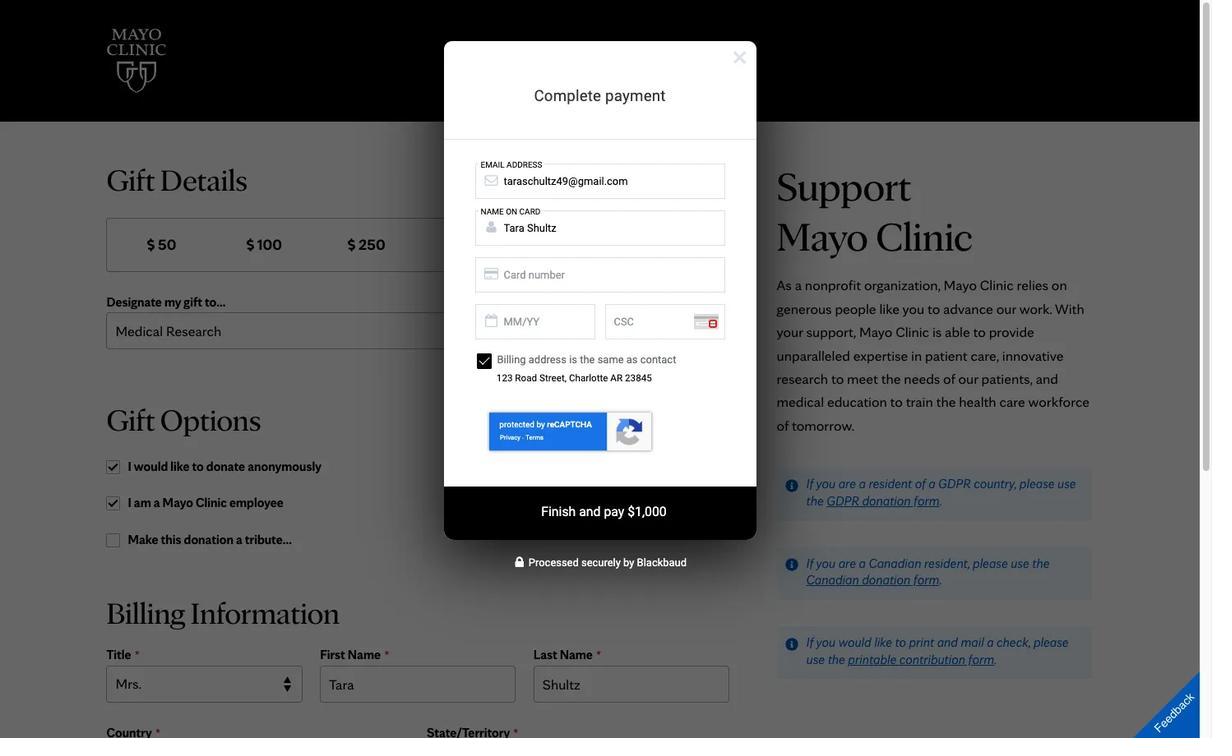 Task type: describe. For each thing, give the bounding box(es) containing it.
. for a
[[940, 493, 942, 509]]

2 horizontal spatial of
[[943, 370, 955, 387]]

advance
[[943, 300, 993, 317]]

anonymously
[[248, 458, 322, 474]]

0 horizontal spatial would
[[134, 458, 168, 474]]

if for if you are a resident of a gdpr country, please use the
[[806, 476, 813, 492]]

you for resident
[[816, 476, 836, 492]]

mayo clinic
[[777, 211, 973, 260]]

. inside if you are a canadian resident, please use the canadian donation form .
[[939, 573, 942, 588]]

500
[[460, 236, 489, 255]]

billing
[[106, 594, 185, 631]]

dollar sign image for 50
[[147, 239, 155, 252]]

if you would like to print and mail a check, please use the
[[806, 635, 1069, 668]]

a inside if you are a canadian resident, please use the canadian donation form .
[[859, 556, 866, 571]]

this
[[161, 532, 181, 548]]

as
[[777, 276, 792, 294]]

First Name text field
[[320, 666, 516, 703]]

expertise
[[853, 347, 908, 364]]

first
[[320, 647, 345, 663]]

feedback button
[[1119, 658, 1212, 738]]

and inside the if you would like to print and mail a check, please use the
[[937, 635, 958, 650]]

make
[[128, 532, 158, 548]]

innovative
[[1002, 347, 1064, 364]]

gift
[[184, 294, 202, 310]]

like inside the if you would like to print and mail a check, please use the
[[874, 635, 892, 650]]

the inside the if you would like to print and mail a check, please use the
[[828, 652, 845, 668]]

1 vertical spatial donation
[[184, 532, 233, 548]]

meet
[[847, 370, 878, 387]]

tomorrow.
[[792, 417, 855, 434]]

as a nonprofit organization, mayo clinic relies on generous people like you to advance our work. with your support, mayo clinic is able to provide unparalleled expertise in patient care, innovative research to meet the needs of our patients, and medical education to train the health care workforce of tomorrow.
[[777, 276, 1090, 434]]

needs
[[904, 370, 940, 387]]

if for if you would like to print and mail a check, please use the
[[806, 635, 813, 650]]

a inside the if you would like to print and mail a check, please use the
[[987, 635, 994, 650]]

50
[[158, 236, 176, 255]]

printable
[[848, 652, 897, 668]]

form for of
[[914, 493, 940, 509]]

designate my gift to...
[[106, 294, 226, 310]]

people
[[835, 300, 876, 317]]

a up gdpr donation form 'link'
[[859, 476, 866, 492]]

canadian donation form link
[[806, 573, 939, 588]]

able
[[945, 323, 970, 341]]

in
[[911, 347, 922, 364]]

with
[[1055, 300, 1084, 317]]

a right the am
[[154, 495, 160, 511]]

gdpr donation form link
[[827, 493, 940, 509]]

to inside the if you would like to print and mail a check, please use the
[[895, 635, 906, 650]]

make this donation a tribute...
[[128, 532, 292, 548]]

to left meet
[[831, 370, 844, 387]]

0 horizontal spatial of
[[777, 417, 789, 434]]

1 vertical spatial like
[[170, 458, 190, 474]]

billing information
[[106, 594, 340, 631]]

a inside as a nonprofit organization, mayo clinic relies on generous people like you to advance our work. with your support, mayo clinic is able to provide unparalleled expertise in patient care, innovative research to meet the needs of our patients, and medical education to train the health care workforce of tomorrow.
[[795, 276, 802, 294]]

. for and
[[994, 652, 997, 668]]

is
[[932, 323, 942, 341]]

print
[[909, 635, 934, 650]]

employee
[[229, 495, 284, 511]]

country,
[[974, 476, 1017, 492]]

work.
[[1020, 300, 1052, 317]]

if you are a canadian resident, please use the canadian donation form .
[[806, 556, 1050, 588]]

please inside the if you would like to print and mail a check, please use the
[[1034, 635, 1069, 650]]

donate
[[206, 458, 245, 474]]

gift for gift details
[[106, 161, 155, 198]]

first name
[[320, 647, 381, 663]]

generous
[[777, 300, 832, 317]]

please inside if you are a canadian resident, please use the canadian donation form .
[[973, 556, 1008, 571]]

patients,
[[982, 370, 1033, 387]]

provide
[[989, 323, 1034, 341]]

printable contribution form link
[[848, 652, 994, 668]]

would inside the if you would like to print and mail a check, please use the
[[839, 635, 871, 650]]

education
[[827, 393, 887, 411]]

like inside as a nonprofit organization, mayo clinic relies on generous people like you to advance our work. with your support, mayo clinic is able to provide unparalleled expertise in patient care, innovative research to meet the needs of our patients, and medical education to train the health care workforce of tomorrow.
[[879, 300, 900, 317]]

0 horizontal spatial gdpr
[[827, 493, 859, 509]]

gdpr donation form .
[[827, 493, 942, 509]]

your
[[777, 323, 803, 341]]

care
[[1000, 393, 1025, 411]]

form for print
[[968, 652, 994, 668]]

research
[[777, 370, 828, 387]]

1 vertical spatial our
[[958, 370, 978, 387]]

printable contribution form .
[[848, 652, 997, 668]]

my
[[164, 294, 181, 310]]

info circle image for if you are a canadian resident, please use the
[[785, 559, 798, 572]]

1 horizontal spatial clinic
[[896, 323, 929, 341]]

1 vertical spatial mayo
[[859, 323, 893, 341]]

dollar sign image for 250
[[348, 239, 355, 252]]

donation inside if you are a canadian resident, please use the canadian donation form .
[[862, 573, 911, 588]]

tribute...
[[245, 532, 292, 548]]

information
[[191, 594, 340, 631]]

title
[[106, 647, 131, 663]]

to left train
[[890, 393, 903, 411]]

you for canadian
[[816, 556, 836, 571]]

check,
[[997, 635, 1031, 650]]

0 horizontal spatial mayo
[[162, 495, 193, 511]]

resident
[[869, 476, 912, 492]]

i would like to donate anonymously
[[128, 458, 322, 474]]



Task type: vqa. For each thing, say whether or not it's contained in the screenshot.
info circle image related to the
yes



Task type: locate. For each thing, give the bounding box(es) containing it.
1 vertical spatial i
[[128, 495, 131, 511]]

0 horizontal spatial use
[[806, 652, 825, 668]]

2 gift from the top
[[106, 401, 155, 438]]

gdpr left country,
[[938, 476, 971, 492]]

of down patient
[[943, 370, 955, 387]]

a left tribute... at the bottom
[[236, 532, 242, 548]]

mayo up advance
[[944, 276, 977, 294]]

you up canadian donation form link
[[816, 556, 836, 571]]

0 vertical spatial form
[[914, 493, 940, 509]]

1 horizontal spatial and
[[1036, 370, 1058, 387]]

the
[[881, 370, 901, 387], [936, 393, 956, 411], [806, 493, 824, 509], [1032, 556, 1050, 571], [828, 652, 845, 668]]

dollar sign image left 100
[[246, 239, 254, 252]]

0 vertical spatial gdpr
[[938, 476, 971, 492]]

support,
[[806, 323, 856, 341]]

1 horizontal spatial of
[[915, 476, 926, 492]]

1 horizontal spatial mayo
[[859, 323, 893, 341]]

2 vertical spatial please
[[1034, 635, 1069, 650]]

2 if from the top
[[806, 556, 813, 571]]

1 vertical spatial please
[[973, 556, 1008, 571]]

1 vertical spatial canadian
[[806, 573, 859, 588]]

0 vertical spatial like
[[879, 300, 900, 317]]

i for i would like to donate anonymously
[[128, 458, 131, 474]]

if for if you are a canadian resident, please use the canadian donation form .
[[806, 556, 813, 571]]

0 horizontal spatial dollar sign image
[[147, 239, 155, 252]]

to left donate
[[192, 458, 204, 474]]

form up resident,
[[914, 493, 940, 509]]

1 info circle image from the top
[[785, 479, 798, 492]]

1,000
[[558, 236, 596, 255]]

a right mail
[[987, 635, 994, 650]]

gift options
[[106, 401, 261, 438]]

last name
[[534, 647, 593, 663]]

gdpr inside if you are a resident of a gdpr country, please use the
[[938, 476, 971, 492]]

please
[[1020, 476, 1055, 492], [973, 556, 1008, 571], [1034, 635, 1069, 650]]

Last Name text field
[[534, 666, 729, 703]]

if inside if you are a resident of a gdpr country, please use the
[[806, 476, 813, 492]]

please right resident,
[[973, 556, 1008, 571]]

1 vertical spatial clinic
[[896, 323, 929, 341]]

1 horizontal spatial would
[[839, 635, 871, 650]]

2 vertical spatial mayo
[[162, 495, 193, 511]]

medical
[[777, 393, 824, 411]]

care,
[[971, 347, 999, 364]]

0 vertical spatial are
[[839, 476, 856, 492]]

like
[[879, 300, 900, 317], [170, 458, 190, 474], [874, 635, 892, 650]]

3 info circle image from the top
[[785, 638, 798, 651]]

1 vertical spatial of
[[777, 417, 789, 434]]

of right the resident
[[915, 476, 926, 492]]

i for i am a mayo clinic employee
[[128, 495, 131, 511]]

0 vertical spatial and
[[1036, 370, 1058, 387]]

to
[[928, 300, 940, 317], [973, 323, 986, 341], [831, 370, 844, 387], [890, 393, 903, 411], [192, 458, 204, 474], [895, 635, 906, 650]]

donation up print
[[862, 573, 911, 588]]

1 gift from the top
[[106, 161, 155, 198]]

i am a mayo clinic employee
[[128, 495, 284, 511]]

of inside if you are a resident of a gdpr country, please use the
[[915, 476, 926, 492]]

1 dollar sign image from the left
[[147, 239, 155, 252]]

0 vertical spatial of
[[943, 370, 955, 387]]

are
[[839, 476, 856, 492], [839, 556, 856, 571]]

to up is
[[928, 300, 940, 317]]

gift
[[106, 161, 155, 198], [106, 401, 155, 438]]

form down mail
[[968, 652, 994, 668]]

to right able
[[973, 323, 986, 341]]

a
[[795, 276, 802, 294], [859, 476, 866, 492], [929, 476, 936, 492], [154, 495, 160, 511], [236, 532, 242, 548], [859, 556, 866, 571], [987, 635, 994, 650]]

gdpr down tomorrow. in the right of the page
[[827, 493, 859, 509]]

0 vertical spatial donation
[[862, 493, 911, 509]]

are for resident
[[839, 476, 856, 492]]

0 horizontal spatial dollar sign image
[[246, 239, 254, 252]]

would
[[134, 458, 168, 474], [839, 635, 871, 650]]

dollar sign image for 1,000
[[547, 239, 555, 252]]

1 vertical spatial and
[[937, 635, 958, 650]]

1 if from the top
[[806, 476, 813, 492]]

0 vertical spatial mayo
[[944, 276, 977, 294]]

would up the am
[[134, 458, 168, 474]]

1 dollar sign image from the left
[[246, 239, 254, 252]]

if inside the if you would like to print and mail a check, please use the
[[806, 635, 813, 650]]

mayo right the am
[[162, 495, 193, 511]]

you inside the if you would like to print and mail a check, please use the
[[816, 635, 836, 650]]

like down 'organization,'
[[879, 300, 900, 317]]

name
[[348, 647, 381, 663], [560, 647, 593, 663]]

0 vertical spatial info circle image
[[785, 479, 798, 492]]

0 horizontal spatial clinic
[[196, 495, 227, 511]]

i left the am
[[128, 495, 131, 511]]

0 vertical spatial .
[[940, 493, 942, 509]]

1 horizontal spatial name
[[560, 647, 593, 663]]

use right resident,
[[1011, 556, 1029, 571]]

2 vertical spatial .
[[994, 652, 997, 668]]

health
[[959, 393, 996, 411]]

use inside the if you would like to print and mail a check, please use the
[[806, 652, 825, 668]]

1 vertical spatial .
[[939, 573, 942, 588]]

please right check,
[[1034, 635, 1069, 650]]

dollar sign image left 1,000
[[547, 239, 555, 252]]

info circle image for if you would like to print and mail a check, please use the
[[785, 638, 798, 651]]

2 horizontal spatial mayo
[[944, 276, 977, 294]]

1 vertical spatial use
[[1011, 556, 1029, 571]]

support mayo clinic
[[777, 161, 973, 260]]

use right country,
[[1058, 476, 1076, 492]]

0 horizontal spatial our
[[958, 370, 978, 387]]

if inside if you are a canadian resident, please use the canadian donation form .
[[806, 556, 813, 571]]

you inside if you are a resident of a gdpr country, please use the
[[816, 476, 836, 492]]

like up i am a mayo clinic employee
[[170, 458, 190, 474]]

dollar sign image
[[147, 239, 155, 252], [348, 239, 355, 252]]

are up gdpr donation form 'link'
[[839, 476, 856, 492]]

use inside if you are a canadian resident, please use the canadian donation form .
[[1011, 556, 1029, 571]]

clinic left relies
[[980, 276, 1014, 294]]

organization,
[[864, 276, 941, 294]]

info circle image for if you are a resident of a gdpr country, please use the
[[785, 479, 798, 492]]

you down canadian donation form link
[[816, 635, 836, 650]]

0 vertical spatial i
[[128, 458, 131, 474]]

please right country,
[[1020, 476, 1055, 492]]

1 vertical spatial would
[[839, 635, 871, 650]]

2 vertical spatial of
[[915, 476, 926, 492]]

the inside if you are a resident of a gdpr country, please use the
[[806, 493, 824, 509]]

you for to
[[816, 635, 836, 650]]

2 horizontal spatial use
[[1058, 476, 1076, 492]]

2 horizontal spatial clinic
[[980, 276, 1014, 294]]

0 vertical spatial if
[[806, 476, 813, 492]]

0 horizontal spatial name
[[348, 647, 381, 663]]

are up canadian donation form link
[[839, 556, 856, 571]]

patient
[[925, 347, 968, 364]]

use inside if you are a resident of a gdpr country, please use the
[[1058, 476, 1076, 492]]

workforce
[[1028, 393, 1090, 411]]

1 horizontal spatial canadian
[[869, 556, 921, 571]]

0 vertical spatial gift
[[106, 161, 155, 198]]

would up printable at the right bottom of the page
[[839, 635, 871, 650]]

0 vertical spatial please
[[1020, 476, 1055, 492]]

donation down the resident
[[862, 493, 911, 509]]

you inside if you are a canadian resident, please use the canadian donation form .
[[816, 556, 836, 571]]

name right last on the left bottom
[[560, 647, 593, 663]]

am
[[134, 495, 151, 511]]

1 horizontal spatial dollar sign image
[[547, 239, 555, 252]]

3 if from the top
[[806, 635, 813, 650]]

a right as
[[795, 276, 802, 294]]

name for first name
[[348, 647, 381, 663]]

options
[[160, 401, 261, 438]]

if
[[806, 476, 813, 492], [806, 556, 813, 571], [806, 635, 813, 650]]

relies
[[1017, 276, 1049, 294]]

dollar sign image left 250
[[348, 239, 355, 252]]

dollar sign image
[[246, 239, 254, 252], [547, 239, 555, 252]]

i down "gift options"
[[128, 458, 131, 474]]

nonprofit
[[805, 276, 861, 294]]

1 i from the top
[[128, 458, 131, 474]]

details
[[160, 161, 248, 198]]

2 i from the top
[[128, 495, 131, 511]]

250
[[359, 236, 385, 255]]

canadian
[[869, 556, 921, 571], [806, 573, 859, 588]]

gift details
[[106, 161, 248, 198]]

mayo clinic logo image
[[106, 29, 166, 93]]

0 vertical spatial our
[[996, 300, 1016, 317]]

1 vertical spatial form
[[913, 573, 939, 588]]

like up printable at the right bottom of the page
[[874, 635, 892, 650]]

and
[[1036, 370, 1058, 387], [937, 635, 958, 650]]

1 vertical spatial if
[[806, 556, 813, 571]]

i
[[128, 458, 131, 474], [128, 495, 131, 511]]

1 horizontal spatial use
[[1011, 556, 1029, 571]]

1 horizontal spatial gdpr
[[938, 476, 971, 492]]

to left print
[[895, 635, 906, 650]]

1 name from the left
[[348, 647, 381, 663]]

dollar sign image left 50
[[147, 239, 155, 252]]

1 vertical spatial gdpr
[[827, 493, 859, 509]]

100
[[257, 236, 282, 255]]

other
[[655, 236, 694, 255]]

use
[[1058, 476, 1076, 492], [1011, 556, 1029, 571], [806, 652, 825, 668]]

you down tomorrow. in the right of the page
[[816, 476, 836, 492]]

2 vertical spatial if
[[806, 635, 813, 650]]

2 vertical spatial use
[[806, 652, 825, 668]]

form
[[914, 493, 940, 509], [913, 573, 939, 588], [968, 652, 994, 668]]

gift left details
[[106, 161, 155, 198]]

2 vertical spatial donation
[[862, 573, 911, 588]]

are inside if you are a canadian resident, please use the canadian donation form .
[[839, 556, 856, 571]]

1 horizontal spatial dollar sign image
[[348, 239, 355, 252]]

1 vertical spatial info circle image
[[785, 559, 798, 572]]

1 are from the top
[[839, 476, 856, 492]]

0 vertical spatial clinic
[[980, 276, 1014, 294]]

clinic
[[980, 276, 1014, 294], [896, 323, 929, 341], [196, 495, 227, 511]]

to...
[[205, 294, 226, 310]]

donation
[[862, 493, 911, 509], [184, 532, 233, 548], [862, 573, 911, 588]]

of
[[943, 370, 955, 387], [777, 417, 789, 434], [915, 476, 926, 492]]

2 vertical spatial clinic
[[196, 495, 227, 511]]

0 horizontal spatial canadian
[[806, 573, 859, 588]]

name for last name
[[560, 647, 593, 663]]

you
[[902, 300, 924, 317], [816, 476, 836, 492], [816, 556, 836, 571], [816, 635, 836, 650]]

1 vertical spatial are
[[839, 556, 856, 571]]

clinic up make this donation a tribute...
[[196, 495, 227, 511]]

train
[[906, 393, 933, 411]]

mayo
[[944, 276, 977, 294], [859, 323, 893, 341], [162, 495, 193, 511]]

and up workforce on the bottom right
[[1036, 370, 1058, 387]]

on
[[1052, 276, 1067, 294]]

you down 'organization,'
[[902, 300, 924, 317]]

2 vertical spatial info circle image
[[785, 638, 798, 651]]

our up the health
[[958, 370, 978, 387]]

mail
[[961, 635, 984, 650]]

of down medical
[[777, 417, 789, 434]]

gift for gift options
[[106, 401, 155, 438]]

if you are a resident of a gdpr country, please use the
[[806, 476, 1076, 509]]

gift left options
[[106, 401, 155, 438]]

please inside if you are a resident of a gdpr country, please use the
[[1020, 476, 1055, 492]]

feedback
[[1152, 691, 1197, 736]]

support
[[777, 161, 911, 211]]

2 info circle image from the top
[[785, 559, 798, 572]]

gdpr
[[938, 476, 971, 492], [827, 493, 859, 509]]

clinic up in
[[896, 323, 929, 341]]

and up the contribution
[[937, 635, 958, 650]]

and inside as a nonprofit organization, mayo clinic relies on generous people like you to advance our work. with your support, mayo clinic is able to provide unparalleled expertise in patient care, innovative research to meet the needs of our patients, and medical education to train the health care workforce of tomorrow.
[[1036, 370, 1058, 387]]

are inside if you are a resident of a gdpr country, please use the
[[839, 476, 856, 492]]

0 vertical spatial would
[[134, 458, 168, 474]]

unparalleled
[[777, 347, 850, 364]]

2 vertical spatial form
[[968, 652, 994, 668]]

1 vertical spatial gift
[[106, 401, 155, 438]]

mayo up "expertise"
[[859, 323, 893, 341]]

2 vertical spatial like
[[874, 635, 892, 650]]

1 horizontal spatial our
[[996, 300, 1016, 317]]

our
[[996, 300, 1016, 317], [958, 370, 978, 387]]

a right the resident
[[929, 476, 936, 492]]

0 horizontal spatial and
[[937, 635, 958, 650]]

name right first
[[348, 647, 381, 663]]

0 vertical spatial use
[[1058, 476, 1076, 492]]

2 are from the top
[[839, 556, 856, 571]]

dollar sign image for 100
[[246, 239, 254, 252]]

form down resident,
[[913, 573, 939, 588]]

2 dollar sign image from the left
[[348, 239, 355, 252]]

use left printable at the right bottom of the page
[[806, 652, 825, 668]]

donation down i am a mayo clinic employee
[[184, 532, 233, 548]]

are for canadian
[[839, 556, 856, 571]]

a up canadian donation form link
[[859, 556, 866, 571]]

2 dollar sign image from the left
[[547, 239, 555, 252]]

our up provide
[[996, 300, 1016, 317]]

last
[[534, 647, 557, 663]]

designate
[[106, 294, 162, 310]]

2 name from the left
[[560, 647, 593, 663]]

resident,
[[924, 556, 970, 571]]

info circle image
[[785, 479, 798, 492], [785, 559, 798, 572], [785, 638, 798, 651]]

0 vertical spatial canadian
[[869, 556, 921, 571]]

contribution
[[899, 652, 965, 668]]

the inside if you are a canadian resident, please use the canadian donation form .
[[1032, 556, 1050, 571]]

you inside as a nonprofit organization, mayo clinic relies on generous people like you to advance our work. with your support, mayo clinic is able to provide unparalleled expertise in patient care, innovative research to meet the needs of our patients, and medical education to train the health care workforce of tomorrow.
[[902, 300, 924, 317]]

form inside if you are a canadian resident, please use the canadian donation form .
[[913, 573, 939, 588]]



